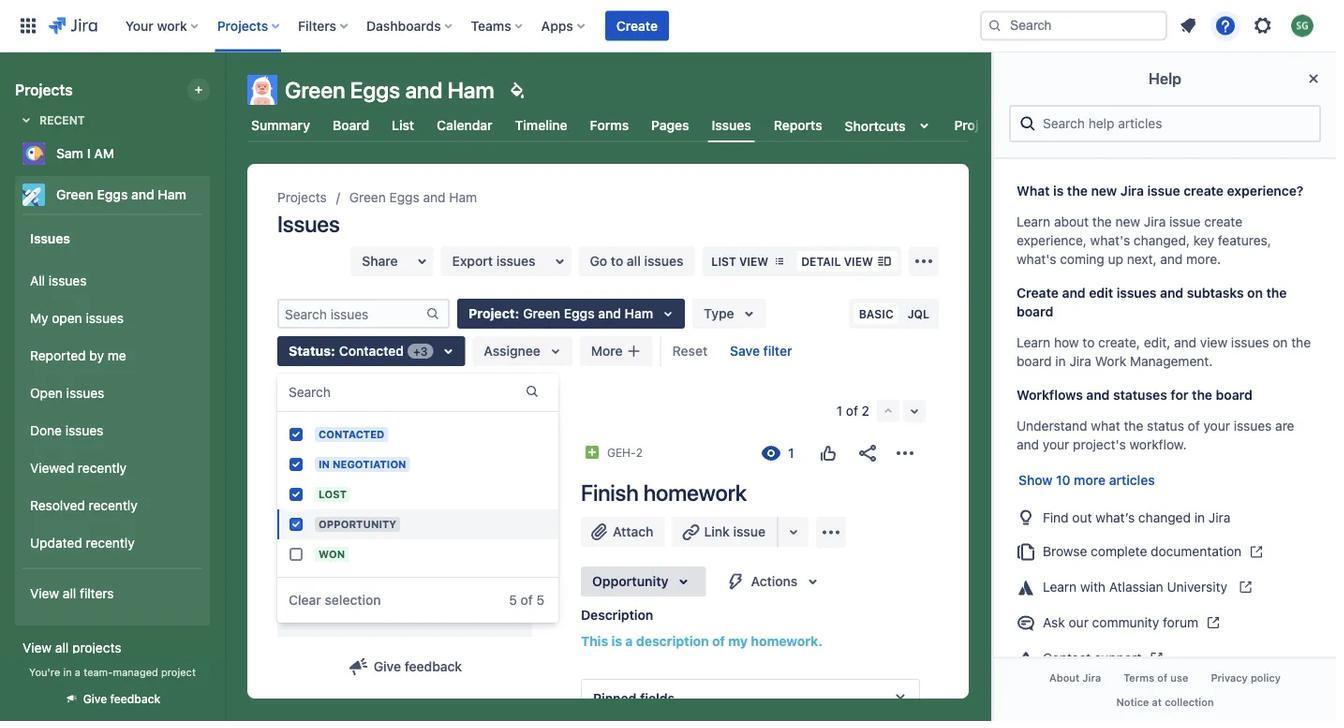 Task type: vqa. For each thing, say whether or not it's contained in the screenshot.
Details
no



Task type: locate. For each thing, give the bounding box(es) containing it.
issues inside understand what the status of your issues are and your project's workflow.
[[1234, 418, 1272, 434]]

list for list
[[392, 118, 414, 133]]

primary element
[[11, 0, 980, 52]]

1 vertical spatial give feedback
[[83, 693, 161, 706]]

1 horizontal spatial homework
[[643, 480, 747, 506]]

jira up changed,
[[1144, 214, 1166, 230]]

browse complete documentation link
[[1009, 534, 1321, 570]]

new for about
[[1116, 214, 1141, 230]]

0 vertical spatial project
[[954, 118, 999, 133]]

issues down projects link
[[277, 211, 340, 237]]

share image
[[857, 442, 879, 465]]

project up assignee
[[469, 306, 515, 321]]

1 horizontal spatial i
[[297, 535, 300, 550]]

issues up all issues
[[30, 230, 70, 246]]

more button
[[580, 336, 653, 366]]

1 horizontal spatial view
[[844, 255, 873, 268]]

share
[[362, 253, 398, 269]]

board down experience,
[[1017, 304, 1054, 320]]

give feedback for the top give feedback button
[[374, 659, 462, 675]]

jira inside learn how to create, edit, and view issues on the board in jira work management.
[[1070, 354, 1092, 369]]

0 vertical spatial lead image
[[297, 489, 312, 504]]

hide message image
[[889, 688, 912, 710]]

view all projects
[[22, 641, 121, 656]]

next,
[[1127, 252, 1157, 267]]

issue up "key"
[[1170, 214, 1201, 230]]

1 vertical spatial projects
[[15, 81, 73, 99]]

1 vertical spatial a
[[75, 666, 81, 678]]

list right board
[[392, 118, 414, 133]]

i left need
[[297, 535, 300, 550]]

filters
[[298, 18, 337, 33]]

of inside terms of use link
[[1158, 673, 1168, 685]]

0 vertical spatial give
[[374, 659, 401, 675]]

1 vertical spatial to
[[1083, 335, 1095, 350]]

1 vertical spatial recently
[[89, 498, 138, 514]]

1 vertical spatial geh-2
[[316, 490, 352, 503]]

0 vertical spatial 1
[[837, 403, 843, 419]]

settings
[[1002, 118, 1052, 133]]

the right what
[[1124, 418, 1144, 434]]

teams
[[471, 18, 511, 33]]

your right status
[[1204, 418, 1230, 434]]

create inside 'button'
[[616, 18, 658, 33]]

1 lead image from the top
[[297, 489, 312, 504]]

create inside learn about the new jira issue create experience, what's changed, key features, what's coming up next, and more.
[[1205, 214, 1243, 230]]

1 vertical spatial finish homework
[[581, 480, 747, 506]]

your work button
[[120, 11, 206, 41]]

1 horizontal spatial 5
[[537, 593, 544, 608]]

2 5 from the left
[[537, 593, 544, 608]]

to right go
[[611, 253, 623, 269]]

this
[[581, 634, 608, 649]]

about
[[1054, 214, 1089, 230]]

list for list view
[[712, 255, 736, 268]]

recently down viewed recently 'link'
[[89, 498, 138, 514]]

of inside understand what the status of your issues are and your project's workflow.
[[1188, 418, 1200, 434]]

issues down subtasks
[[1231, 335, 1269, 350]]

issue for experience,
[[1170, 214, 1201, 230]]

1 horizontal spatial to
[[611, 253, 623, 269]]

and up more
[[598, 306, 621, 321]]

recently inside 'link'
[[78, 461, 127, 476]]

issues inside learn how to create, edit, and view issues on the board in jira work management.
[[1231, 335, 1269, 350]]

view for list view
[[739, 255, 769, 268]]

2 horizontal spatial to
[[1083, 335, 1095, 350]]

create
[[616, 18, 658, 33], [1017, 285, 1059, 301]]

list
[[392, 118, 414, 133], [712, 255, 736, 268]]

projects inside "popup button"
[[217, 18, 268, 33]]

banner
[[0, 0, 1336, 52]]

0 horizontal spatial green eggs and ham link
[[15, 176, 202, 214]]

issues for green eggs and ham link to the left
[[30, 230, 70, 246]]

pages link
[[648, 109, 693, 142]]

ask our community forum link
[[1009, 606, 1321, 641]]

of left my
[[712, 634, 725, 649]]

2 group from the top
[[22, 257, 202, 568]]

group containing issues
[[22, 214, 202, 624]]

actions image
[[894, 442, 917, 465]]

create down experience,
[[1017, 285, 1059, 301]]

jira down how
[[1070, 354, 1092, 369]]

all up you're
[[55, 641, 69, 656]]

on right subtasks
[[1247, 285, 1263, 301]]

feedback down managed
[[110, 693, 161, 706]]

0 horizontal spatial is
[[612, 634, 622, 649]]

1 horizontal spatial opportunity
[[592, 574, 669, 589]]

2 vertical spatial issue
[[733, 524, 766, 540]]

the right subtasks
[[1267, 285, 1287, 301]]

in
[[319, 459, 330, 471]]

project : green eggs and ham
[[469, 306, 653, 321]]

1 vertical spatial board
[[1017, 354, 1052, 369]]

to
[[611, 253, 623, 269], [1083, 335, 1095, 350], [340, 535, 352, 550]]

of left 'use'
[[1158, 673, 1168, 685]]

1 vertical spatial homework
[[643, 480, 747, 506]]

0 horizontal spatial view
[[739, 255, 769, 268]]

on up are
[[1273, 335, 1288, 350]]

group
[[22, 214, 202, 624], [22, 257, 202, 568]]

give feedback button down you're in a team-managed project
[[53, 684, 172, 715]]

shortcuts
[[845, 118, 906, 133]]

your profile and settings image
[[1291, 15, 1314, 37]]

projects
[[72, 641, 121, 656]]

learn inside learn about the new jira issue create experience, what's changed, key features, what's coming up next, and more.
[[1017, 214, 1051, 230]]

finish homework down copy link to issue icon
[[581, 480, 747, 506]]

lead image for i
[[297, 565, 312, 580]]

1 horizontal spatial projects
[[217, 18, 268, 33]]

summary link
[[247, 109, 314, 142]]

board right for
[[1216, 387, 1253, 403]]

None text field
[[289, 383, 292, 402]]

1 vertical spatial :
[[331, 343, 335, 359]]

open
[[30, 386, 63, 401]]

my
[[30, 311, 48, 326]]

0 vertical spatial opportunity
[[319, 519, 397, 531]]

to inside 'link'
[[611, 253, 623, 269]]

issues
[[496, 253, 536, 269], [644, 253, 684, 269], [49, 273, 87, 289], [1117, 285, 1157, 301], [86, 311, 124, 326], [1231, 335, 1269, 350], [66, 386, 104, 401], [1234, 418, 1272, 434], [65, 423, 103, 439]]

create for create
[[616, 18, 658, 33]]

2 vertical spatial all
[[55, 641, 69, 656]]

link issue
[[704, 524, 766, 540]]

all issues
[[30, 273, 87, 289]]

ham up export
[[449, 190, 477, 205]]

ham left add to starred image
[[158, 187, 186, 202]]

1 horizontal spatial geh-2
[[607, 446, 643, 459]]

0 vertical spatial to
[[611, 253, 623, 269]]

0 vertical spatial recently
[[78, 461, 127, 476]]

and down the sam i am link
[[131, 187, 154, 202]]

issues right export
[[496, 253, 536, 269]]

: for project
[[515, 306, 519, 321]]

open export issues dropdown image
[[549, 250, 571, 273]]

jira inside button
[[1083, 673, 1101, 685]]

2 horizontal spatial in
[[1195, 510, 1205, 525]]

view down updated
[[30, 586, 59, 602]]

collection
[[1165, 696, 1214, 708]]

2 horizontal spatial projects
[[277, 190, 327, 205]]

0 vertical spatial in
[[1056, 354, 1066, 369]]

all
[[30, 273, 45, 289]]

projects down summary link
[[277, 190, 327, 205]]

lead image
[[297, 489, 312, 504], [297, 565, 312, 580]]

new inside learn about the new jira issue create experience, what's changed, key features, what's coming up next, and more.
[[1116, 214, 1141, 230]]

jira image
[[49, 15, 97, 37], [49, 15, 97, 37]]

view all projects link
[[15, 632, 210, 665]]

0 vertical spatial list
[[392, 118, 414, 133]]

1 vertical spatial create
[[1205, 214, 1243, 230]]

list inside tab list
[[392, 118, 414, 133]]

1 horizontal spatial is
[[1053, 183, 1064, 199]]

appswitcher icon image
[[17, 15, 39, 37]]

1 horizontal spatial give feedback
[[374, 659, 462, 675]]

0 vertical spatial a
[[625, 634, 633, 649]]

recently down done issues link on the left bottom of page
[[78, 461, 127, 476]]

save filter button
[[719, 336, 804, 366]]

give for the top give feedback button
[[374, 659, 401, 675]]

your
[[1204, 418, 1230, 434], [1043, 437, 1070, 453]]

is right what at the right of the page
[[1053, 183, 1064, 199]]

1 up vote options: no one has voted for this issue yet. icon
[[837, 403, 843, 419]]

add to starred image
[[204, 142, 227, 165]]

0 vertical spatial finish homework
[[297, 459, 399, 474]]

recently down resolved recently link
[[86, 536, 135, 551]]

for
[[1171, 387, 1189, 403]]

to for i need to cook green eggs and ham
[[340, 535, 352, 550]]

give down team-
[[83, 693, 107, 706]]

1 vertical spatial your
[[1043, 437, 1070, 453]]

give down "1-"
[[374, 659, 401, 675]]

0 vertical spatial issue
[[1148, 183, 1180, 199]]

1 horizontal spatial a
[[625, 634, 633, 649]]

to right how
[[1083, 335, 1095, 350]]

this is a description of my homework.
[[581, 634, 823, 649]]

view up "type" dropdown button
[[739, 255, 769, 268]]

green
[[388, 535, 423, 550]]

more
[[591, 343, 623, 359]]

2 horizontal spatial issues
[[712, 117, 751, 133]]

issues inside group
[[30, 230, 70, 246]]

my open issues link
[[22, 300, 202, 337]]

0 horizontal spatial issues
[[30, 230, 70, 246]]

tab list
[[236, 109, 1056, 142]]

what's
[[1096, 510, 1135, 525]]

0 horizontal spatial to
[[340, 535, 352, 550]]

1 vertical spatial lead image
[[297, 565, 312, 580]]

all inside 'link'
[[627, 253, 641, 269]]

eggs up the share dropdown button
[[389, 190, 420, 205]]

0 horizontal spatial finish
[[297, 459, 332, 474]]

add to starred image
[[204, 184, 227, 206]]

1 vertical spatial geh-
[[316, 490, 345, 503]]

in right you're
[[63, 666, 72, 678]]

0 vertical spatial view
[[30, 586, 59, 602]]

1 vertical spatial 1
[[345, 566, 351, 579]]

2 vertical spatial in
[[63, 666, 72, 678]]

recent
[[39, 113, 85, 127]]

a down description
[[625, 634, 633, 649]]

opportunity inside dropdown button
[[592, 574, 669, 589]]

0 horizontal spatial on
[[1247, 285, 1263, 301]]

create for what is the new jira issue create experience?
[[1184, 183, 1224, 199]]

opportunity up 'cook'
[[319, 519, 397, 531]]

and left edit
[[1062, 285, 1086, 301]]

link web pages and more image
[[783, 521, 805, 544]]

: down search issues 'text box'
[[331, 343, 335, 359]]

vote options: no one has voted for this issue yet. image
[[817, 442, 840, 465]]

0 vertical spatial :
[[515, 306, 519, 321]]

0 horizontal spatial :
[[331, 343, 335, 359]]

the
[[1067, 183, 1088, 199], [1093, 214, 1112, 230], [1267, 285, 1287, 301], [1292, 335, 1311, 350], [1192, 387, 1213, 403], [1124, 418, 1144, 434]]

add app image
[[820, 522, 843, 544]]

and inside learn about the new jira issue create experience, what's changed, key features, what's coming up next, and more.
[[1160, 252, 1183, 267]]

clear selection
[[289, 593, 381, 608]]

the inside learn about the new jira issue create experience, what's changed, key features, what's coming up next, and more.
[[1093, 214, 1112, 230]]

what's up up
[[1091, 233, 1130, 248]]

learn up experience,
[[1017, 214, 1051, 230]]

list up "type"
[[712, 255, 736, 268]]

0 vertical spatial learn
[[1017, 214, 1051, 230]]

1 vertical spatial give
[[83, 693, 107, 706]]

and up management.
[[1174, 335, 1197, 350]]

to inside learn how to create, edit, and view issues on the board in jira work management.
[[1083, 335, 1095, 350]]

lead image up clear
[[297, 565, 312, 580]]

sam
[[56, 146, 83, 161]]

tab list containing issues
[[236, 109, 1056, 142]]

updated recently
[[30, 536, 135, 551]]

view up you're
[[22, 641, 52, 656]]

learn inside learn how to create, edit, and view issues on the board in jira work management.
[[1017, 335, 1051, 350]]

resolved
[[30, 498, 85, 514]]

issues up the viewed recently
[[65, 423, 103, 439]]

green eggs and ham link
[[15, 176, 202, 214], [349, 186, 477, 209]]

view for detail view
[[844, 255, 873, 268]]

assignee
[[484, 343, 541, 359]]

search image
[[988, 18, 1003, 33]]

give
[[374, 659, 401, 675], [83, 693, 107, 706]]

0 horizontal spatial give feedback
[[83, 693, 161, 706]]

detail view
[[801, 255, 873, 268]]

1 group from the top
[[22, 214, 202, 624]]

1 vertical spatial i
[[297, 535, 300, 550]]

ask
[[1043, 615, 1065, 631]]

issue inside button
[[733, 524, 766, 540]]

lead image for finish
[[297, 489, 312, 504]]

all
[[627, 253, 641, 269], [63, 586, 76, 602], [55, 641, 69, 656]]

and up open share dialog icon
[[423, 190, 446, 205]]

5 left description
[[537, 593, 544, 608]]

board up workflows at the right bottom of page
[[1017, 354, 1052, 369]]

1 vertical spatial project
[[469, 306, 515, 321]]

1 horizontal spatial on
[[1273, 335, 1288, 350]]

all right go
[[627, 253, 641, 269]]

1 vertical spatial is
[[612, 634, 622, 649]]

2 vertical spatial to
[[340, 535, 352, 550]]

give for give feedback button to the bottom
[[83, 693, 107, 706]]

1 vertical spatial create
[[1017, 285, 1059, 301]]

opportunity button
[[581, 567, 706, 597]]

1 horizontal spatial your
[[1204, 418, 1230, 434]]

selection
[[325, 593, 381, 608]]

banner containing your work
[[0, 0, 1336, 52]]

the up are
[[1292, 335, 1311, 350]]

1 vertical spatial in
[[1195, 510, 1205, 525]]

view for view all projects
[[22, 641, 52, 656]]

a left team-
[[75, 666, 81, 678]]

of right status
[[1188, 418, 1200, 434]]

pages
[[651, 118, 689, 133]]

export issues
[[452, 253, 536, 269]]

give feedback down you're in a team-managed project
[[83, 693, 161, 706]]

project left settings
[[954, 118, 999, 133]]

with
[[1081, 580, 1106, 595]]

all issues link
[[22, 262, 202, 300]]

0 vertical spatial give feedback
[[374, 659, 462, 675]]

more
[[1074, 473, 1106, 488]]

workflows
[[1017, 387, 1083, 403]]

terms of use link
[[1113, 667, 1200, 691]]

import and bulk change issues image
[[913, 250, 935, 273]]

forms
[[590, 118, 629, 133]]

view inside learn how to create, edit, and view issues on the board in jira work management.
[[1200, 335, 1228, 350]]

0 vertical spatial create
[[616, 18, 658, 33]]

2 lead image from the top
[[297, 565, 312, 580]]

1 horizontal spatial give
[[374, 659, 401, 675]]

5 down ham
[[509, 593, 517, 608]]

learn for learn about the new jira issue create experience, what's changed, key features, what's coming up next, and more.
[[1017, 214, 1051, 230]]

contacted down search issues 'text box'
[[339, 343, 404, 359]]

issues right pages
[[712, 117, 751, 133]]

issue right 'link'
[[733, 524, 766, 540]]

jira down contact support on the bottom right
[[1083, 673, 1101, 685]]

the right the about
[[1093, 214, 1112, 230]]

learn left with
[[1043, 580, 1077, 595]]

0 horizontal spatial give
[[83, 693, 107, 706]]

board link
[[329, 109, 373, 142]]

geh-2 down in
[[316, 490, 352, 503]]

timeline link
[[511, 109, 571, 142]]

0 horizontal spatial a
[[75, 666, 81, 678]]

the inside create and edit issues and subtasks on the board
[[1267, 285, 1287, 301]]

0 vertical spatial board
[[1017, 304, 1054, 320]]

0 vertical spatial on
[[1247, 285, 1263, 301]]

create inside create and edit issues and subtasks on the board
[[1017, 285, 1059, 301]]

about jira
[[1050, 673, 1101, 685]]

1 vertical spatial learn
[[1017, 335, 1051, 350]]

export issues button
[[441, 246, 571, 276]]

issue for experience?
[[1148, 183, 1180, 199]]

board inside learn how to create, edit, and view issues on the board in jira work management.
[[1017, 354, 1052, 369]]

view
[[30, 586, 59, 602], [22, 641, 52, 656]]

1 vertical spatial new
[[1116, 214, 1141, 230]]

contact
[[1043, 651, 1091, 666]]

1 vertical spatial all
[[63, 586, 76, 602]]

Search field
[[980, 11, 1168, 41]]

new
[[1091, 183, 1117, 199], [1116, 214, 1141, 230]]

reports link
[[770, 109, 826, 142]]

jira inside learn about the new jira issue create experience, what's changed, key features, what's coming up next, and more.
[[1144, 214, 1166, 230]]

on
[[1247, 285, 1263, 301], [1273, 335, 1288, 350]]

team-
[[84, 666, 113, 678]]

use
[[1171, 673, 1189, 685]]

0 horizontal spatial i
[[87, 146, 90, 161]]

the inside understand what the status of your issues are and your project's workflow.
[[1124, 418, 1144, 434]]

0 vertical spatial homework
[[336, 459, 399, 474]]

and left subtasks
[[1160, 285, 1184, 301]]

browse complete documentation
[[1043, 544, 1242, 559]]

0 vertical spatial your
[[1204, 418, 1230, 434]]

0 horizontal spatial projects
[[15, 81, 73, 99]]

opportunity
[[319, 519, 397, 531], [592, 574, 669, 589]]

0 horizontal spatial geh-2
[[316, 490, 352, 503]]

and down changed,
[[1160, 252, 1183, 267]]

to for learn how to create, edit, and view issues on the board in jira work management.
[[1083, 335, 1095, 350]]

the right for
[[1192, 387, 1213, 403]]

1 vertical spatial issue
[[1170, 214, 1201, 230]]

status
[[1147, 418, 1184, 434]]

0 horizontal spatial what's
[[1017, 252, 1057, 267]]

projects for projects "popup button"
[[217, 18, 268, 33]]

in up documentation
[[1195, 510, 1205, 525]]

1 horizontal spatial list
[[712, 255, 736, 268]]

0 horizontal spatial in
[[63, 666, 72, 678]]

1 horizontal spatial :
[[515, 306, 519, 321]]

on inside create and edit issues and subtasks on the board
[[1247, 285, 1263, 301]]

geh-2 right lead icon
[[607, 446, 643, 459]]

of right "1-"
[[405, 603, 417, 619]]

learn left how
[[1017, 335, 1051, 350]]

view up management.
[[1200, 335, 1228, 350]]

more.
[[1187, 252, 1221, 267]]

issue inside learn about the new jira issue create experience, what's changed, key features, what's coming up next, and more.
[[1170, 214, 1201, 230]]

1 of 2
[[837, 403, 870, 419]]

project inside tab list
[[954, 118, 999, 133]]

lead image left lost
[[297, 489, 312, 504]]

is right this
[[612, 634, 622, 649]]

features,
[[1218, 233, 1272, 248]]

projects up collapse recent projects image
[[15, 81, 73, 99]]

geh- down won
[[316, 566, 345, 579]]

1
[[837, 403, 843, 419], [345, 566, 351, 579]]

homework
[[336, 459, 399, 474], [643, 480, 747, 506]]

10
[[1056, 473, 1071, 488]]

0 vertical spatial is
[[1053, 183, 1064, 199]]

learn
[[1017, 214, 1051, 230], [1017, 335, 1051, 350], [1043, 580, 1077, 595]]

viewed recently link
[[22, 450, 202, 487]]

finish up lost
[[297, 459, 332, 474]]



Task type: describe. For each thing, give the bounding box(es) containing it.
board inside create and edit issues and subtasks on the board
[[1017, 304, 1054, 320]]

changed
[[1139, 510, 1191, 525]]

pinned
[[593, 691, 637, 707]]

type button
[[693, 299, 766, 329]]

and inside learn how to create, edit, and view issues on the board in jira work management.
[[1174, 335, 1197, 350]]

Search help articles field
[[1037, 107, 1312, 141]]

geh- for homework
[[316, 490, 345, 503]]

eggs down the sam i am link
[[97, 187, 128, 202]]

need
[[304, 535, 336, 550]]

attach
[[613, 524, 654, 540]]

0 vertical spatial finish
[[297, 459, 332, 474]]

workflows and statuses for the board
[[1017, 387, 1253, 403]]

find out what's changed in jira link
[[1009, 499, 1321, 534]]

fields
[[640, 691, 675, 707]]

issues down reported by me
[[66, 386, 104, 401]]

a for team-
[[75, 666, 81, 678]]

recently for resolved recently
[[89, 498, 138, 514]]

project for project settings
[[954, 118, 999, 133]]

geh- for need
[[316, 566, 345, 579]]

my open issues
[[30, 311, 124, 326]]

ham
[[486, 535, 512, 550]]

i need to cook green eggs and ham
[[297, 535, 512, 550]]

recently for updated recently
[[86, 536, 135, 551]]

1 vertical spatial contacted
[[319, 429, 385, 441]]

description
[[636, 634, 709, 649]]

ham up the addicon
[[625, 306, 653, 321]]

green down sam
[[56, 187, 94, 202]]

view all filters
[[30, 586, 114, 602]]

list view
[[712, 255, 769, 268]]

give feedback for give feedback button to the bottom
[[83, 693, 161, 706]]

green eggs and ham up list link
[[285, 77, 494, 103]]

support
[[1095, 651, 1142, 666]]

2 right "1-"
[[420, 603, 428, 619]]

close image
[[1303, 67, 1325, 90]]

jira up documentation
[[1209, 510, 1231, 525]]

0 vertical spatial geh-2
[[607, 446, 643, 459]]

project for project : green eggs and ham
[[469, 306, 515, 321]]

5 of 5
[[509, 593, 544, 608]]

eggs up more
[[564, 306, 595, 321]]

key
[[1194, 233, 1215, 248]]

timeline
[[515, 118, 568, 133]]

go to all issues
[[590, 253, 684, 269]]

shortcuts button
[[841, 109, 939, 142]]

actions button
[[714, 567, 835, 597]]

notifications image
[[1177, 15, 1200, 37]]

2 up the share image
[[862, 403, 870, 419]]

terms of use
[[1124, 673, 1189, 685]]

the inside learn how to create, edit, and view issues on the board in jira work management.
[[1292, 335, 1311, 350]]

work
[[157, 18, 187, 33]]

0 vertical spatial contacted
[[339, 343, 404, 359]]

2 vertical spatial board
[[1216, 387, 1253, 403]]

at
[[1152, 696, 1162, 708]]

jira up learn about the new jira issue create experience, what's changed, key features, what's coming up next, and more.
[[1121, 183, 1144, 199]]

help image
[[1215, 15, 1237, 37]]

contact support link
[[1009, 641, 1321, 677]]

1 vertical spatial give feedback button
[[53, 684, 172, 715]]

1-2 of 2
[[381, 603, 428, 619]]

teams button
[[465, 11, 530, 41]]

learn for learn with atlassian university
[[1043, 580, 1077, 595]]

1 5 from the left
[[509, 593, 517, 608]]

open issues
[[30, 386, 104, 401]]

share button
[[351, 246, 434, 276]]

link
[[704, 524, 730, 540]]

lead image
[[585, 445, 600, 460]]

0 vertical spatial give feedback button
[[336, 652, 473, 682]]

all for filters
[[63, 586, 76, 602]]

find out what's changed in jira
[[1043, 510, 1231, 525]]

privacy policy
[[1211, 673, 1281, 685]]

2 down the in negotiation
[[345, 490, 352, 503]]

of left description
[[521, 593, 533, 608]]

of up the share image
[[846, 403, 858, 419]]

show 10 more articles button
[[1009, 469, 1165, 492]]

show
[[1019, 473, 1053, 488]]

green eggs and ham down the sam i am link
[[56, 187, 186, 202]]

set background color image
[[506, 79, 528, 101]]

0 horizontal spatial homework
[[336, 459, 399, 474]]

the up the about
[[1067, 183, 1088, 199]]

issues inside create and edit issues and subtasks on the board
[[1117, 285, 1157, 301]]

experience?
[[1227, 183, 1304, 199]]

clear selection button
[[277, 586, 392, 616]]

copy link to issue image
[[639, 445, 654, 460]]

create button
[[605, 11, 669, 41]]

create for learn about the new jira issue create experience, what's changed, key features, what's coming up next, and more.
[[1205, 214, 1243, 230]]

reset button
[[661, 336, 719, 366]]

1 horizontal spatial feedback
[[405, 659, 462, 675]]

workflow.
[[1130, 437, 1187, 453]]

2 right lead icon
[[636, 446, 643, 459]]

experience,
[[1017, 233, 1087, 248]]

new for is
[[1091, 183, 1117, 199]]

issues right the open
[[86, 311, 124, 326]]

is for this
[[612, 634, 622, 649]]

what
[[1091, 418, 1121, 434]]

addicon image
[[627, 344, 642, 359]]

sam i am link
[[15, 135, 202, 172]]

1 vertical spatial finish
[[581, 480, 639, 506]]

learn with atlassian university link
[[1009, 570, 1321, 606]]

settings image
[[1252, 15, 1275, 37]]

green up assignee dropdown button at left
[[523, 306, 560, 321]]

notice at collection
[[1117, 696, 1214, 708]]

save
[[730, 343, 760, 359]]

1 horizontal spatial 1
[[837, 403, 843, 419]]

me
[[108, 348, 126, 364]]

negotiation
[[333, 459, 406, 471]]

list link
[[388, 109, 418, 142]]

work
[[1095, 354, 1127, 369]]

about
[[1050, 673, 1080, 685]]

create project image
[[191, 82, 206, 97]]

and inside understand what the status of your issues are and your project's workflow.
[[1017, 437, 1039, 453]]

eggs
[[427, 535, 456, 550]]

cook
[[355, 535, 385, 550]]

ask our community forum
[[1043, 615, 1199, 631]]

1 horizontal spatial finish homework
[[581, 480, 747, 506]]

group containing all issues
[[22, 257, 202, 568]]

all for projects
[[55, 641, 69, 656]]

pinned fields
[[593, 691, 675, 707]]

1 vertical spatial feedback
[[110, 693, 161, 706]]

and up what
[[1086, 387, 1110, 403]]

0 horizontal spatial opportunity
[[319, 519, 397, 531]]

0 vertical spatial geh-
[[607, 446, 636, 459]]

on inside learn how to create, edit, and view issues on the board in jira work management.
[[1273, 335, 1288, 350]]

1 horizontal spatial green eggs and ham link
[[349, 186, 477, 209]]

dashboards button
[[361, 11, 460, 41]]

open share dialog image
[[411, 250, 434, 273]]

export
[[452, 253, 493, 269]]

go to all issues link
[[579, 246, 695, 276]]

green eggs and ham up open share dialog icon
[[349, 190, 477, 205]]

out
[[1072, 510, 1092, 525]]

and left ham
[[460, 535, 483, 550]]

managed
[[113, 666, 158, 678]]

learn for learn how to create, edit, and view issues on the board in jira work management.
[[1017, 335, 1051, 350]]

understand
[[1017, 418, 1088, 434]]

eggs up board
[[350, 77, 400, 103]]

issues for projects link
[[277, 211, 340, 237]]

issues right go
[[644, 253, 684, 269]]

green up share
[[349, 190, 386, 205]]

recently for viewed recently
[[78, 461, 127, 476]]

learn about the new jira issue create experience, what's changed, key features, what's coming up next, and more.
[[1017, 214, 1272, 267]]

reported by me link
[[22, 337, 202, 375]]

: for status
[[331, 343, 335, 359]]

issues inside tab list
[[712, 117, 751, 133]]

0 vertical spatial what's
[[1091, 233, 1130, 248]]

calendar
[[437, 118, 493, 133]]

description
[[581, 608, 653, 623]]

issues right "all"
[[49, 273, 87, 289]]

2 right the 'selection' at the left of the page
[[393, 603, 401, 619]]

projects link
[[277, 186, 327, 209]]

articles
[[1109, 473, 1155, 488]]

dashboards
[[366, 18, 441, 33]]

detail
[[801, 255, 841, 268]]

collapse recent projects image
[[15, 109, 37, 131]]

issues inside button
[[496, 253, 536, 269]]

projects for projects link
[[277, 190, 327, 205]]

create for create and edit issues and subtasks on the board
[[1017, 285, 1059, 301]]

status : contacted +3
[[289, 343, 428, 359]]

and up list link
[[405, 77, 443, 103]]

a for description
[[625, 634, 633, 649]]

project
[[161, 666, 196, 678]]

reset
[[672, 343, 708, 359]]

project settings
[[954, 118, 1052, 133]]

terms
[[1124, 673, 1155, 685]]

1-
[[381, 603, 393, 619]]

lost
[[319, 489, 347, 501]]

updated
[[30, 536, 82, 551]]

is for what
[[1053, 183, 1064, 199]]

Search issues text field
[[279, 301, 425, 327]]

green up summary
[[285, 77, 345, 103]]

in inside learn how to create, edit, and view issues on the board in jira work management.
[[1056, 354, 1066, 369]]

ham up 'calendar'
[[448, 77, 494, 103]]

0 vertical spatial i
[[87, 146, 90, 161]]

1 vertical spatial what's
[[1017, 252, 1057, 267]]

view for view all filters
[[30, 586, 59, 602]]

in negotiation
[[319, 459, 406, 471]]

type
[[704, 306, 734, 321]]

sidebar navigation image
[[204, 75, 246, 112]]

statuses
[[1113, 387, 1168, 403]]

management.
[[1130, 354, 1213, 369]]



